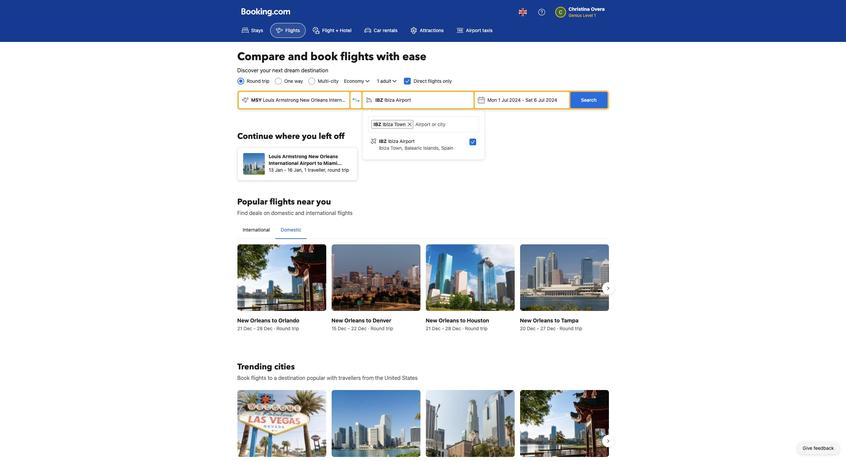 Task type: vqa. For each thing, say whether or not it's contained in the screenshot.


Task type: describe. For each thing, give the bounding box(es) containing it.
attractions link
[[405, 23, 450, 38]]

international
[[306, 210, 336, 216]]

international inside button
[[243, 227, 270, 233]]

flights inside compare and book flights with ease discover your next dream destination
[[341, 49, 374, 64]]

trending cities book flights to a destination popular with travellers from the united states
[[237, 361, 418, 381]]

6
[[534, 97, 537, 103]]

flights
[[286, 27, 300, 33]]

ibz inside ibz ibiza airport ibiza town, balearic islands, spain
[[379, 138, 387, 144]]

international button
[[237, 221, 276, 239]]

new orleans to denver image
[[332, 244, 421, 311]]

houston
[[467, 318, 490, 324]]

adult
[[381, 78, 392, 84]]

ibz ibiza airport ibiza town, balearic islands, spain
[[379, 138, 454, 151]]

2 dec from the left
[[264, 326, 273, 331]]

denver
[[373, 318, 392, 324]]

christina
[[569, 6, 590, 12]]

new orleans to tampa image
[[520, 244, 609, 311]]

domestic
[[271, 210, 294, 216]]

compare and book flights with ease discover your next dream destination
[[237, 49, 427, 73]]

flights link
[[270, 23, 306, 38]]

off
[[334, 131, 345, 142]]

jan,
[[294, 167, 303, 173]]

round
[[328, 167, 341, 173]]

2 region from the top
[[232, 387, 615, 461]]

traveller,
[[308, 167, 327, 173]]

1 inside mon 1 jul 2024 - sat 6 jul 2024 dropdown button
[[499, 97, 501, 103]]

airport inside ibz ibiza airport ibiza town, balearic islands, spain
[[400, 138, 415, 144]]

msy
[[251, 97, 262, 103]]

1 adult button
[[377, 77, 399, 85]]

stays link
[[236, 23, 269, 38]]

your
[[260, 67, 271, 73]]

2 2024 from the left
[[546, 97, 558, 103]]

louis armstrong new orleans international airport to miami international airport
[[269, 153, 338, 173]]

where
[[275, 131, 300, 142]]

genius
[[569, 13, 582, 18]]

- for new orleans to houston
[[442, 326, 444, 331]]

round for new orleans to tampa
[[560, 326, 574, 331]]

tab list containing international
[[237, 221, 609, 239]]

new orleans to denver 15 dec - 22 dec · round trip
[[332, 318, 394, 331]]

cities
[[274, 361, 295, 373]]

new inside louis armstrong new orleans international airport to miami international airport
[[309, 153, 319, 159]]

- for new orleans to orlando
[[254, 326, 256, 331]]

new orleans to tampa 20 dec - 27 dec · round trip
[[520, 318, 583, 331]]

orleans for new orleans to tampa
[[533, 318, 554, 324]]

15
[[332, 326, 337, 331]]

and inside popular flights near you find deals on domestic and international flights
[[295, 210, 305, 216]]

27
[[541, 326, 546, 331]]

airport down economy
[[358, 97, 373, 103]]

dream
[[284, 67, 300, 73]]

to for new orleans to orlando
[[272, 318, 277, 324]]

5 dec from the left
[[432, 326, 441, 331]]

trip for new orleans to houston
[[481, 326, 488, 331]]

ease
[[403, 49, 427, 64]]

round for new orleans to orlando
[[277, 326, 291, 331]]

airport taxis
[[466, 27, 493, 33]]

28 for houston
[[446, 326, 451, 331]]

islands,
[[424, 145, 440, 151]]

21 for new orleans to houston
[[426, 326, 431, 331]]

- for new orleans to tampa
[[537, 326, 540, 331]]

1 inside 1 adult popup button
[[377, 78, 379, 84]]

1 right jan,
[[305, 167, 307, 173]]

with inside trending cities book flights to a destination popular with travellers from the united states
[[327, 375, 337, 381]]

+
[[336, 27, 339, 33]]

multi-
[[318, 78, 331, 84]]

orleans for new orleans to orlando
[[250, 318, 271, 324]]

direct flights only
[[414, 78, 452, 84]]

multi-city
[[318, 78, 339, 84]]

popular
[[307, 375, 326, 381]]

search
[[582, 97, 597, 103]]

flight
[[322, 27, 335, 33]]

continue where you left off
[[237, 131, 345, 142]]

new orleans to houston 21 dec - 28 dec · round trip
[[426, 318, 490, 331]]

near
[[297, 196, 315, 208]]

ibiza for ibz ibiza town
[[383, 121, 393, 127]]

domestic
[[281, 227, 302, 233]]

to inside louis armstrong new orleans international airport to miami international airport
[[318, 160, 322, 166]]

flight + hotel
[[322, 27, 352, 33]]

3 dec from the left
[[338, 326, 347, 331]]

next
[[272, 67, 283, 73]]

rentals
[[383, 27, 398, 33]]

trip right round
[[342, 167, 349, 173]]

one way
[[284, 78, 303, 84]]

destination inside compare and book flights with ease discover your next dream destination
[[301, 67, 329, 73]]

way
[[295, 78, 303, 84]]

new for new orleans to tampa
[[520, 318, 532, 324]]

msy louis armstrong new orleans international airport
[[251, 97, 373, 103]]

armstrong inside louis armstrong new orleans international airport to miami international airport
[[282, 153, 308, 159]]

taxis
[[483, 27, 493, 33]]

0 vertical spatial armstrong
[[276, 97, 299, 103]]

airport inside airport taxis link
[[466, 27, 482, 33]]

tampa
[[562, 318, 579, 324]]

1 dec from the left
[[244, 326, 252, 331]]

orleans for new orleans to denver
[[345, 318, 365, 324]]

orlando
[[279, 318, 300, 324]]

new for new orleans to denver
[[332, 318, 343, 324]]

flights right international
[[338, 210, 353, 216]]

spain
[[442, 145, 454, 151]]

united
[[385, 375, 401, 381]]

miami, united states image
[[332, 390, 421, 457]]

discover
[[237, 67, 259, 73]]

new for new orleans to houston
[[426, 318, 438, 324]]

round for new orleans to houston
[[465, 326, 479, 331]]

the
[[375, 375, 383, 381]]



Task type: locate. For each thing, give the bounding box(es) containing it.
louis right msy
[[263, 97, 275, 103]]

to inside new orleans to houston 21 dec - 28 dec · round trip
[[461, 318, 466, 324]]

trip inside 'new orleans to tampa 20 dec - 27 dec · round trip'
[[575, 326, 583, 331]]

region
[[232, 242, 615, 335], [232, 387, 615, 461]]

ibz
[[376, 97, 384, 103], [374, 121, 382, 127], [379, 138, 387, 144]]

1 28 from the left
[[257, 326, 263, 331]]

town
[[395, 121, 406, 127]]

1 right the mon
[[499, 97, 501, 103]]

orleans inside new orleans to orlando 21 dec - 28 dec · round trip
[[250, 318, 271, 324]]

to inside trending cities book flights to a destination popular with travellers from the united states
[[268, 375, 273, 381]]

1 vertical spatial destination
[[279, 375, 306, 381]]

-
[[522, 97, 525, 103], [284, 167, 286, 173], [254, 326, 256, 331], [348, 326, 350, 331], [442, 326, 444, 331], [537, 326, 540, 331]]

orleans inside new orleans to denver 15 dec - 22 dec · round trip
[[345, 318, 365, 324]]

28 for orlando
[[257, 326, 263, 331]]

direct
[[414, 78, 427, 84]]

- for new orleans to denver
[[348, 326, 350, 331]]

orleans up 'miami'
[[320, 153, 338, 159]]

1 horizontal spatial 2024
[[546, 97, 558, 103]]

13
[[269, 167, 274, 173]]

Airport or city text field
[[415, 120, 476, 129]]

ibiza down 1 adult popup button
[[385, 97, 395, 103]]

booking.com logo image
[[242, 8, 290, 16], [242, 8, 290, 16]]

christina overa genius level 1
[[569, 6, 605, 18]]

· for orlando
[[274, 326, 275, 331]]

you inside popular flights near you find deals on domestic and international flights
[[317, 196, 331, 208]]

round trip
[[247, 78, 270, 84]]

0 horizontal spatial 28
[[257, 326, 263, 331]]

orleans left orlando
[[250, 318, 271, 324]]

round down denver at the left bottom
[[371, 326, 385, 331]]

0 vertical spatial region
[[232, 242, 615, 335]]

1 left adult
[[377, 78, 379, 84]]

1 horizontal spatial with
[[377, 49, 400, 64]]

only
[[443, 78, 452, 84]]

book
[[311, 49, 338, 64]]

armstrong
[[276, 97, 299, 103], [282, 153, 308, 159]]

0 vertical spatial you
[[302, 131, 317, 142]]

1 vertical spatial armstrong
[[282, 153, 308, 159]]

mon 1 jul 2024 - sat 6 jul 2024
[[488, 97, 558, 103]]

trip inside new orleans to denver 15 dec - 22 dec · round trip
[[386, 326, 394, 331]]

airport up town
[[396, 97, 411, 103]]

new inside new orleans to denver 15 dec - 22 dec · round trip
[[332, 318, 343, 324]]

town,
[[391, 145, 404, 151]]

1 vertical spatial ibz
[[374, 121, 382, 127]]

round
[[247, 78, 261, 84], [277, 326, 291, 331], [371, 326, 385, 331], [465, 326, 479, 331], [560, 326, 574, 331]]

28 inside new orleans to houston 21 dec - 28 dec · round trip
[[446, 326, 451, 331]]

0 vertical spatial with
[[377, 49, 400, 64]]

to for new orleans to tampa
[[555, 318, 560, 324]]

dec
[[244, 326, 252, 331], [264, 326, 273, 331], [338, 326, 347, 331], [358, 326, 367, 331], [432, 326, 441, 331], [453, 326, 461, 331], [527, 326, 536, 331], [548, 326, 556, 331]]

give feedback button
[[798, 442, 840, 454]]

8 dec from the left
[[548, 326, 556, 331]]

28 inside new orleans to orlando 21 dec - 28 dec · round trip
[[257, 326, 263, 331]]

· for houston
[[463, 326, 464, 331]]

4 · from the left
[[557, 326, 559, 331]]

los angeles, united states image
[[426, 390, 515, 457]]

orleans down "multi-"
[[311, 97, 328, 103]]

popular flights near you find deals on domestic and international flights
[[237, 196, 353, 216]]

car rentals link
[[359, 23, 404, 38]]

new
[[300, 97, 310, 103], [309, 153, 319, 159], [237, 318, 249, 324], [332, 318, 343, 324], [426, 318, 438, 324], [520, 318, 532, 324]]

7 dec from the left
[[527, 326, 536, 331]]

trip for new orleans to tampa
[[575, 326, 583, 331]]

armstrong down one
[[276, 97, 299, 103]]

0 vertical spatial and
[[288, 49, 308, 64]]

· for denver
[[368, 326, 370, 331]]

destination
[[301, 67, 329, 73], [279, 375, 306, 381]]

ibiza left town
[[383, 121, 393, 127]]

ibz down 1 adult
[[376, 97, 384, 103]]

trip
[[262, 78, 270, 84], [342, 167, 349, 173], [292, 326, 299, 331], [386, 326, 394, 331], [481, 326, 488, 331], [575, 326, 583, 331]]

1 region from the top
[[232, 242, 615, 335]]

new orleans to orlando 21 dec - 28 dec · round trip
[[237, 318, 300, 331]]

flights inside trending cities book flights to a destination popular with travellers from the united states
[[251, 375, 266, 381]]

one
[[284, 78, 293, 84]]

international
[[329, 97, 357, 103], [269, 160, 299, 166], [269, 167, 299, 173], [243, 227, 270, 233]]

with inside compare and book flights with ease discover your next dream destination
[[377, 49, 400, 64]]

3 · from the left
[[463, 326, 464, 331]]

0 vertical spatial destination
[[301, 67, 329, 73]]

1 21 from the left
[[237, 326, 242, 331]]

1 jul from the left
[[502, 97, 508, 103]]

with
[[377, 49, 400, 64], [327, 375, 337, 381]]

to left orlando
[[272, 318, 277, 324]]

· inside 'new orleans to tampa 20 dec - 27 dec · round trip'
[[557, 326, 559, 331]]

1 adult
[[377, 78, 392, 84]]

car
[[374, 27, 382, 33]]

stays
[[251, 27, 263, 33]]

find
[[237, 210, 248, 216]]

balearic
[[405, 145, 422, 151]]

round down orlando
[[277, 326, 291, 331]]

continue
[[237, 131, 273, 142]]

trip down "houston"
[[481, 326, 488, 331]]

jul right 6
[[539, 97, 545, 103]]

overa
[[591, 6, 605, 12]]

orleans
[[311, 97, 328, 103], [320, 153, 338, 159], [250, 318, 271, 324], [345, 318, 365, 324], [439, 318, 459, 324], [533, 318, 554, 324]]

jul right the mon
[[502, 97, 508, 103]]

round down 'discover'
[[247, 78, 261, 84]]

ibz left town
[[374, 121, 382, 127]]

1 vertical spatial region
[[232, 387, 615, 461]]

you left the left
[[302, 131, 317, 142]]

13 jan - 16 jan, 1 traveller, round trip
[[269, 167, 349, 173]]

car rentals
[[374, 27, 398, 33]]

airport right the 16
[[300, 167, 317, 173]]

21 for new orleans to orlando
[[237, 326, 242, 331]]

new inside new orleans to orlando 21 dec - 28 dec · round trip
[[237, 318, 249, 324]]

22
[[351, 326, 357, 331]]

1 2024 from the left
[[510, 97, 521, 103]]

28
[[257, 326, 263, 331], [446, 326, 451, 331]]

ibz for ibiza airport
[[376, 97, 384, 103]]

21 inside new orleans to houston 21 dec - 28 dec · round trip
[[426, 326, 431, 331]]

to left tampa
[[555, 318, 560, 324]]

orleans up 22
[[345, 318, 365, 324]]

you up international
[[317, 196, 331, 208]]

round inside new orleans to orlando 21 dec - 28 dec · round trip
[[277, 326, 291, 331]]

round inside 'new orleans to tampa 20 dec - 27 dec · round trip'
[[560, 326, 574, 331]]

popular
[[237, 196, 268, 208]]

ibiza for ibz ibiza airport ibiza town, balearic islands, spain
[[388, 138, 399, 144]]

city
[[331, 78, 339, 84]]

attractions
[[420, 27, 444, 33]]

1 horizontal spatial jul
[[539, 97, 545, 103]]

· inside new orleans to orlando 21 dec - 28 dec · round trip
[[274, 326, 275, 331]]

ibiza left town,
[[379, 145, 390, 151]]

left
[[319, 131, 332, 142]]

1 down the overa
[[595, 13, 596, 18]]

1 vertical spatial with
[[327, 375, 337, 381]]

hotel
[[340, 27, 352, 33]]

- inside dropdown button
[[522, 97, 525, 103]]

trip down denver at the left bottom
[[386, 326, 394, 331]]

0 vertical spatial ibz
[[376, 97, 384, 103]]

destination down cities
[[279, 375, 306, 381]]

destination up "multi-"
[[301, 67, 329, 73]]

louis up 13
[[269, 153, 281, 159]]

trip inside new orleans to orlando 21 dec - 28 dec · round trip
[[292, 326, 299, 331]]

airport
[[466, 27, 482, 33], [358, 97, 373, 103], [396, 97, 411, 103], [400, 138, 415, 144], [300, 160, 317, 166], [300, 167, 317, 173]]

states
[[402, 375, 418, 381]]

and up dream
[[288, 49, 308, 64]]

orleans up 27
[[533, 318, 554, 324]]

flights up economy
[[341, 49, 374, 64]]

louis inside louis armstrong new orleans international airport to miami international airport
[[269, 153, 281, 159]]

to for new orleans to houston
[[461, 318, 466, 324]]

round down tampa
[[560, 326, 574, 331]]

with up adult
[[377, 49, 400, 64]]

1 inside christina overa genius level 1
[[595, 13, 596, 18]]

round inside new orleans to houston 21 dec - 28 dec · round trip
[[465, 326, 479, 331]]

to
[[318, 160, 322, 166], [272, 318, 277, 324], [366, 318, 372, 324], [461, 318, 466, 324], [555, 318, 560, 324], [268, 375, 273, 381]]

new orleans to houston image
[[426, 244, 515, 311]]

21 inside new orleans to orlando 21 dec - 28 dec · round trip
[[237, 326, 242, 331]]

20
[[520, 326, 526, 331]]

flight + hotel link
[[307, 23, 358, 38]]

airport up balearic
[[400, 138, 415, 144]]

1 vertical spatial and
[[295, 210, 305, 216]]

0 horizontal spatial with
[[327, 375, 337, 381]]

2024
[[510, 97, 521, 103], [546, 97, 558, 103]]

from
[[363, 375, 374, 381]]

tab list
[[237, 221, 609, 239]]

0 horizontal spatial jul
[[502, 97, 508, 103]]

· for tampa
[[557, 326, 559, 331]]

economy
[[344, 78, 364, 84]]

flights left only
[[428, 78, 442, 84]]

· inside new orleans to denver 15 dec - 22 dec · round trip
[[368, 326, 370, 331]]

1 horizontal spatial 28
[[446, 326, 451, 331]]

deals
[[249, 210, 262, 216]]

to up traveller,
[[318, 160, 322, 166]]

to inside 'new orleans to tampa 20 dec - 27 dec · round trip'
[[555, 318, 560, 324]]

0 horizontal spatial 21
[[237, 326, 242, 331]]

to left a at the left bottom of the page
[[268, 375, 273, 381]]

armstrong up jan,
[[282, 153, 308, 159]]

and
[[288, 49, 308, 64], [295, 210, 305, 216]]

give feedback
[[803, 445, 835, 451]]

to left denver at the left bottom
[[366, 318, 372, 324]]

and down near
[[295, 210, 305, 216]]

ibz down the ibz ibiza town
[[379, 138, 387, 144]]

2 21 from the left
[[426, 326, 431, 331]]

airport taxis link
[[451, 23, 499, 38]]

and inside compare and book flights with ease discover your next dream destination
[[288, 49, 308, 64]]

2 · from the left
[[368, 326, 370, 331]]

jan
[[275, 167, 283, 173]]

0 horizontal spatial 2024
[[510, 97, 521, 103]]

- inside new orleans to houston 21 dec - 28 dec · round trip
[[442, 326, 444, 331]]

region containing new orleans to orlando
[[232, 242, 615, 335]]

round for new orleans to denver
[[371, 326, 385, 331]]

ibiza for ibz ibiza airport
[[385, 97, 395, 103]]

2 28 from the left
[[446, 326, 451, 331]]

1 vertical spatial you
[[317, 196, 331, 208]]

trip for new orleans to denver
[[386, 326, 394, 331]]

orleans for new orleans to houston
[[439, 318, 459, 324]]

- inside 'new orleans to tampa 20 dec - 27 dec · round trip'
[[537, 326, 540, 331]]

round down "houston"
[[465, 326, 479, 331]]

trip down your
[[262, 78, 270, 84]]

flights down 'trending'
[[251, 375, 266, 381]]

orlando, united states image
[[520, 390, 609, 457]]

1 vertical spatial louis
[[269, 153, 281, 159]]

to inside new orleans to denver 15 dec - 22 dec · round trip
[[366, 318, 372, 324]]

airport up 13 jan - 16 jan, 1 traveller, round trip
[[300, 160, 317, 166]]

trip inside new orleans to houston 21 dec - 28 dec · round trip
[[481, 326, 488, 331]]

- inside new orleans to orlando 21 dec - 28 dec · round trip
[[254, 326, 256, 331]]

book
[[237, 375, 250, 381]]

round inside new orleans to denver 15 dec - 22 dec · round trip
[[371, 326, 385, 331]]

· inside new orleans to houston 21 dec - 28 dec · round trip
[[463, 326, 464, 331]]

2 vertical spatial ibz
[[379, 138, 387, 144]]

new inside new orleans to houston 21 dec - 28 dec · round trip
[[426, 318, 438, 324]]

mon
[[488, 97, 497, 103]]

new inside 'new orleans to tampa 20 dec - 27 dec · round trip'
[[520, 318, 532, 324]]

to for new orleans to denver
[[366, 318, 372, 324]]

6 dec from the left
[[453, 326, 461, 331]]

airport left taxis
[[466, 27, 482, 33]]

to left "houston"
[[461, 318, 466, 324]]

ibz for ibiza town
[[374, 121, 382, 127]]

orleans inside 'new orleans to tampa 20 dec - 27 dec · round trip'
[[533, 318, 554, 324]]

4 dec from the left
[[358, 326, 367, 331]]

trip for new orleans to orlando
[[292, 326, 299, 331]]

flights up the domestic
[[270, 196, 295, 208]]

a
[[274, 375, 277, 381]]

destination inside trending cities book flights to a destination popular with travellers from the united states
[[279, 375, 306, 381]]

ibz ibiza airport
[[376, 97, 411, 103]]

- inside new orleans to denver 15 dec - 22 dec · round trip
[[348, 326, 350, 331]]

1
[[595, 13, 596, 18], [377, 78, 379, 84], [499, 97, 501, 103], [305, 167, 307, 173]]

ibz ibiza town
[[374, 121, 406, 127]]

·
[[274, 326, 275, 331], [368, 326, 370, 331], [463, 326, 464, 331], [557, 326, 559, 331]]

new orleans to orlando image
[[237, 244, 326, 311]]

orleans left "houston"
[[439, 318, 459, 324]]

sat
[[526, 97, 533, 103]]

give
[[803, 445, 813, 451]]

trip down orlando
[[292, 326, 299, 331]]

trip down tampa
[[575, 326, 583, 331]]

new for new orleans to orlando
[[237, 318, 249, 324]]

0 vertical spatial louis
[[263, 97, 275, 103]]

compare
[[237, 49, 285, 64]]

to inside new orleans to orlando 21 dec - 28 dec · round trip
[[272, 318, 277, 324]]

orleans inside louis armstrong new orleans international airport to miami international airport
[[320, 153, 338, 159]]

trending
[[237, 361, 272, 373]]

jul
[[502, 97, 508, 103], [539, 97, 545, 103]]

2024 right 6
[[546, 97, 558, 103]]

orleans inside new orleans to houston 21 dec - 28 dec · round trip
[[439, 318, 459, 324]]

1 horizontal spatial 21
[[426, 326, 431, 331]]

feedback
[[814, 445, 835, 451]]

flights
[[341, 49, 374, 64], [428, 78, 442, 84], [270, 196, 295, 208], [338, 210, 353, 216], [251, 375, 266, 381]]

16
[[288, 167, 293, 173]]

2024 left sat
[[510, 97, 521, 103]]

las vegas, united states image
[[237, 390, 326, 457]]

on
[[264, 210, 270, 216]]

domestic button
[[276, 221, 307, 239]]

with right popular
[[327, 375, 337, 381]]

1 · from the left
[[274, 326, 275, 331]]

travellers
[[339, 375, 361, 381]]

ibiza up town,
[[388, 138, 399, 144]]

2 jul from the left
[[539, 97, 545, 103]]



